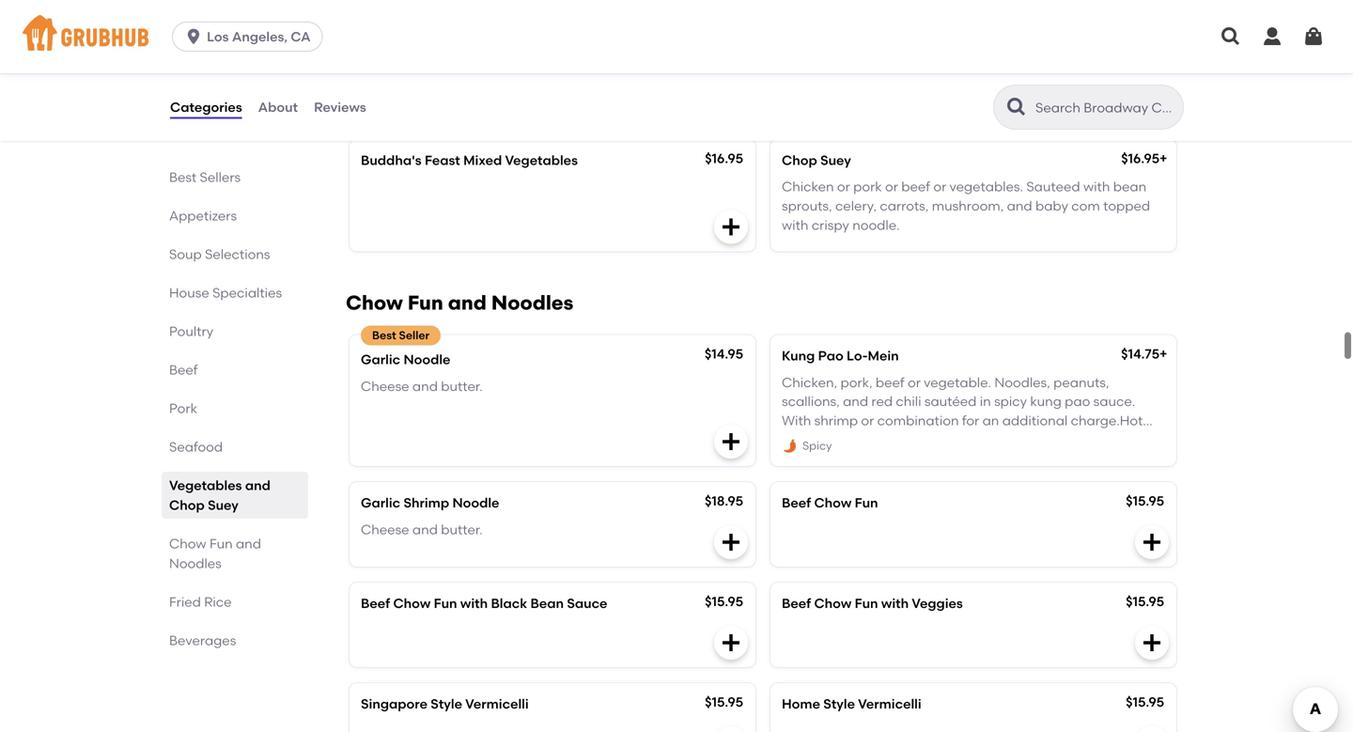 Task type: locate. For each thing, give the bounding box(es) containing it.
0 horizontal spatial suey
[[208, 497, 239, 513]]

0 vertical spatial suey
[[821, 152, 852, 168]]

chop inside the vegetables and chop suey
[[169, 497, 205, 513]]

1 horizontal spatial style
[[824, 696, 855, 712]]

categories button
[[169, 73, 243, 141]]

chow fun and noodles up rice
[[169, 536, 261, 572]]

or up mushroom,
[[934, 179, 947, 195]]

0 horizontal spatial $16.95
[[705, 150, 744, 166]]

vegetables
[[505, 152, 578, 168], [169, 478, 242, 494]]

style right home
[[824, 696, 855, 712]]

cheese and butter. down 'garlic noodle'
[[361, 378, 483, 394]]

fun
[[408, 291, 443, 315], [855, 495, 879, 511], [210, 536, 233, 552], [434, 596, 457, 612], [855, 596, 879, 612]]

additional
[[1003, 413, 1068, 429]]

1 vertical spatial butter.
[[441, 522, 483, 538]]

0 horizontal spatial hot and spicy dish.
[[361, 68, 481, 84]]

butter.
[[441, 378, 483, 394], [441, 522, 483, 538]]

beef
[[169, 362, 198, 378], [782, 495, 811, 511], [361, 596, 390, 612], [782, 596, 811, 612]]

1 horizontal spatial hot
[[782, 68, 805, 84]]

1 vertical spatial vegetables
[[169, 478, 242, 494]]

1 horizontal spatial best
[[372, 329, 396, 342]]

2 cheese from the top
[[361, 522, 410, 538]]

angeles,
[[232, 29, 288, 45]]

1 butter. from the top
[[441, 378, 483, 394]]

1 horizontal spatial vegetables
[[505, 152, 578, 168]]

1 $16.95 from the left
[[705, 150, 744, 166]]

1 horizontal spatial suey
[[821, 152, 852, 168]]

beef
[[902, 179, 931, 195], [876, 374, 905, 390]]

beef inside 'chicken or pork or beef or vegetables. sauteed with bean sprouts, celery, carrots, mushroom, and baby com topped with crispy noodle.'
[[902, 179, 931, 195]]

vegetables inside the vegetables and chop suey
[[169, 478, 242, 494]]

beef up "carrots,"
[[902, 179, 931, 195]]

0 vertical spatial vegetables
[[505, 152, 578, 168]]

best left the sellers
[[169, 169, 197, 185]]

1 vertical spatial best
[[372, 329, 396, 342]]

beef up red
[[876, 374, 905, 390]]

beef for beef chow fun with black bean sauce
[[361, 596, 390, 612]]

$16.95
[[705, 150, 744, 166], [1122, 150, 1160, 166]]

hot and spicy dish. up chop suey
[[782, 68, 902, 84]]

2 $16.95 from the left
[[1122, 150, 1160, 166]]

spicy
[[416, 68, 449, 84], [837, 68, 870, 84], [995, 394, 1028, 410], [811, 432, 844, 448]]

butter. down garlic shrimp noodle
[[441, 522, 483, 538]]

chop suey
[[782, 152, 852, 168]]

2 butter. from the top
[[441, 522, 483, 538]]

svg image for beef chow fun with veggies
[[1141, 632, 1164, 654]]

0 vertical spatial butter.
[[441, 378, 483, 394]]

2 + from the top
[[1160, 346, 1168, 362]]

appetizers
[[169, 208, 237, 224]]

red
[[872, 394, 893, 410]]

1 hot and spicy dish. from the left
[[361, 68, 481, 84]]

kung pao lo-mein
[[782, 348, 899, 364]]

hot up the reviews
[[361, 68, 384, 84]]

vegetables right the mixed
[[505, 152, 578, 168]]

cheese down shrimp
[[361, 522, 410, 538]]

2 vermicelli from the left
[[859, 696, 922, 712]]

Search Broadway Cuisine search field
[[1034, 99, 1178, 117]]

1 vertical spatial cheese and butter.
[[361, 522, 483, 538]]

home style vermicelli
[[782, 696, 922, 712]]

chow for beef chow fun with black bean sauce
[[393, 596, 431, 612]]

or up "carrots,"
[[886, 179, 899, 195]]

garlic for garlic noodle
[[361, 352, 401, 368]]

2 style from the left
[[824, 696, 855, 712]]

sauteed
[[1027, 179, 1081, 195]]

1 vertical spatial cheese
[[361, 522, 410, 538]]

1 hot from the left
[[361, 68, 384, 84]]

1 vertical spatial noodles
[[169, 556, 222, 572]]

spicy
[[803, 439, 832, 453]]

1 vertical spatial chow fun and noodles
[[169, 536, 261, 572]]

0 vertical spatial chop
[[782, 152, 818, 168]]

0 vertical spatial cheese
[[361, 378, 410, 394]]

garlic
[[361, 352, 401, 368], [361, 495, 401, 511]]

sautéed
[[925, 394, 977, 410]]

2 spicy image from the left
[[782, 95, 799, 112]]

dish.
[[452, 68, 481, 84], [873, 68, 902, 84], [847, 432, 876, 448]]

cheese and butter.
[[361, 378, 483, 394], [361, 522, 483, 538]]

chop up chicken
[[782, 152, 818, 168]]

0 vertical spatial garlic
[[361, 352, 401, 368]]

1 style from the left
[[431, 696, 463, 712]]

chicken, pork, beef or vegetable. noodles, peanuts, scallions, and red chili sautéed in spicy kung pao sauce. with shrimp or combination for an additional charge.hot and spicy dish.
[[782, 374, 1143, 448]]

0 horizontal spatial hot
[[361, 68, 384, 84]]

0 horizontal spatial vegetables
[[169, 478, 242, 494]]

$15.95
[[1126, 493, 1165, 509], [705, 594, 744, 610], [1126, 594, 1165, 610], [705, 694, 744, 710], [1126, 694, 1165, 710]]

1 cheese and butter. from the top
[[361, 378, 483, 394]]

selections
[[205, 246, 270, 262]]

vegetable.
[[924, 374, 992, 390]]

0 vertical spatial best
[[169, 169, 197, 185]]

2 cheese and butter. from the top
[[361, 522, 483, 538]]

chicken,
[[782, 374, 838, 390]]

chili
[[896, 394, 922, 410]]

0 horizontal spatial noodle
[[404, 352, 451, 368]]

baby
[[1036, 198, 1069, 214]]

chow inside chow fun and noodles
[[169, 536, 206, 552]]

1 vertical spatial chop
[[169, 497, 205, 513]]

0 horizontal spatial noodles
[[169, 556, 222, 572]]

garlic down the best seller
[[361, 352, 401, 368]]

mein
[[868, 348, 899, 364]]

0 horizontal spatial style
[[431, 696, 463, 712]]

vegetables down 'seafood'
[[169, 478, 242, 494]]

pao
[[1065, 394, 1091, 410]]

suey down 'seafood'
[[208, 497, 239, 513]]

garlic left shrimp
[[361, 495, 401, 511]]

0 vertical spatial chow fun and noodles
[[346, 291, 574, 315]]

fun down shrimp
[[855, 495, 879, 511]]

chop
[[782, 152, 818, 168], [169, 497, 205, 513]]

butter. for noodle
[[441, 378, 483, 394]]

best for best seller
[[372, 329, 396, 342]]

style for home
[[824, 696, 855, 712]]

best left seller
[[372, 329, 396, 342]]

and inside the vegetables and chop suey
[[245, 478, 271, 494]]

vermicelli for singapore style vermicelli
[[466, 696, 529, 712]]

$15.95 for home style vermicelli
[[1126, 694, 1165, 710]]

0 vertical spatial +
[[1160, 150, 1168, 166]]

1 horizontal spatial chop
[[782, 152, 818, 168]]

spicy image up buddha's
[[361, 95, 378, 112]]

shrimp
[[815, 413, 858, 429]]

0 horizontal spatial hot and spicy dish. button
[[350, 28, 756, 124]]

chow fun and noodles up seller
[[346, 291, 574, 315]]

vermicelli for home style vermicelli
[[859, 696, 922, 712]]

0 vertical spatial cheese and butter.
[[361, 378, 483, 394]]

fun left black
[[434, 596, 457, 612]]

fun for beef chow fun with veggies
[[855, 596, 879, 612]]

1 horizontal spatial noodle
[[453, 495, 500, 511]]

1 garlic from the top
[[361, 352, 401, 368]]

1 horizontal spatial $16.95
[[1122, 150, 1160, 166]]

$16.95 for $16.95 +
[[1122, 150, 1160, 166]]

noodle down seller
[[404, 352, 451, 368]]

or
[[838, 179, 851, 195], [886, 179, 899, 195], [934, 179, 947, 195], [908, 374, 921, 390], [862, 413, 875, 429]]

1 cheese from the top
[[361, 378, 410, 394]]

1 horizontal spatial spicy image
[[782, 95, 799, 112]]

or up chili
[[908, 374, 921, 390]]

style
[[431, 696, 463, 712], [824, 696, 855, 712]]

vegetables.
[[950, 179, 1024, 195]]

2 hot and spicy dish. from the left
[[782, 68, 902, 84]]

with left black
[[461, 596, 488, 612]]

hot and spicy dish. for 1st spicy image
[[361, 68, 481, 84]]

1 hot and spicy dish. button from the left
[[350, 28, 756, 124]]

chow for beef chow fun
[[815, 495, 852, 511]]

beef chow fun with black bean sauce
[[361, 596, 608, 612]]

1 vermicelli from the left
[[466, 696, 529, 712]]

1 horizontal spatial hot and spicy dish.
[[782, 68, 902, 84]]

pao
[[818, 348, 844, 364]]

svg image for hot and spicy dish.
[[1141, 88, 1164, 110]]

1 horizontal spatial hot and spicy dish. button
[[771, 28, 1177, 124]]

0 horizontal spatial vermicelli
[[466, 696, 529, 712]]

chow
[[346, 291, 403, 315], [815, 495, 852, 511], [169, 536, 206, 552], [393, 596, 431, 612], [815, 596, 852, 612]]

suey
[[821, 152, 852, 168], [208, 497, 239, 513]]

1 horizontal spatial chow fun and noodles
[[346, 291, 574, 315]]

and inside chow fun and noodles
[[236, 536, 261, 552]]

suey up chicken
[[821, 152, 852, 168]]

crispy
[[812, 217, 850, 233]]

1 vertical spatial +
[[1160, 346, 1168, 362]]

los angeles, ca
[[207, 29, 311, 45]]

peanuts,
[[1054, 374, 1110, 390]]

1 vertical spatial suey
[[208, 497, 239, 513]]

1 + from the top
[[1160, 150, 1168, 166]]

cheese and butter. for shrimp
[[361, 522, 483, 538]]

with up com
[[1084, 179, 1111, 195]]

scallions,
[[782, 394, 840, 410]]

$16.95 up bean
[[1122, 150, 1160, 166]]

butter. down 'garlic noodle'
[[441, 378, 483, 394]]

seller
[[399, 329, 430, 342]]

best sellers
[[169, 169, 241, 185]]

$18.95
[[705, 493, 744, 509]]

spicy image up chop suey
[[782, 95, 799, 112]]

2 garlic from the top
[[361, 495, 401, 511]]

spicy image
[[361, 95, 378, 112], [782, 95, 799, 112]]

veggies
[[912, 596, 963, 612]]

fun left veggies
[[855, 596, 879, 612]]

1 horizontal spatial vermicelli
[[859, 696, 922, 712]]

and
[[387, 68, 413, 84], [808, 68, 834, 84], [1008, 198, 1033, 214], [448, 291, 487, 315], [413, 378, 438, 394], [843, 394, 869, 410], [782, 432, 808, 448], [245, 478, 271, 494], [413, 522, 438, 538], [236, 536, 261, 552]]

vegetables and chop suey
[[169, 478, 271, 513]]

svg image
[[1220, 25, 1243, 48], [1141, 88, 1164, 110], [720, 216, 743, 238], [720, 431, 743, 453], [720, 632, 743, 654], [1141, 632, 1164, 654]]

chop down 'seafood'
[[169, 497, 205, 513]]

vermicelli
[[466, 696, 529, 712], [859, 696, 922, 712]]

noodle right shrimp
[[453, 495, 500, 511]]

0 vertical spatial beef
[[902, 179, 931, 195]]

about button
[[257, 73, 299, 141]]

spicy up chop suey
[[837, 68, 870, 84]]

rice
[[204, 594, 232, 610]]

0 vertical spatial noodle
[[404, 352, 451, 368]]

cheese and butter. down shrimp
[[361, 522, 483, 538]]

0 horizontal spatial chop
[[169, 497, 205, 513]]

svg image for best seller
[[720, 431, 743, 453]]

spicy down shrimp
[[811, 432, 844, 448]]

$16.95 left chop suey
[[705, 150, 744, 166]]

and inside 'chicken or pork or beef or vegetables. sauteed with bean sprouts, celery, carrots, mushroom, and baby com topped with crispy noodle.'
[[1008, 198, 1033, 214]]

2 hot and spicy dish. button from the left
[[771, 28, 1177, 124]]

hot
[[361, 68, 384, 84], [782, 68, 805, 84]]

chicken or pork or beef or vegetables. sauteed with bean sprouts, celery, carrots, mushroom, and baby com topped with crispy noodle.
[[782, 179, 1151, 233]]

cheese down 'garlic noodle'
[[361, 378, 410, 394]]

0 horizontal spatial best
[[169, 169, 197, 185]]

soup selections
[[169, 246, 270, 262]]

1 vertical spatial noodle
[[453, 495, 500, 511]]

hot and spicy dish. button
[[350, 28, 756, 124], [771, 28, 1177, 124]]

$14.75 +
[[1122, 346, 1168, 362]]

beef for beef chow fun with veggies
[[782, 596, 811, 612]]

pork,
[[841, 374, 873, 390]]

svg image inside main navigation navigation
[[1220, 25, 1243, 48]]

beef chow fun
[[782, 495, 879, 511]]

chicken
[[782, 179, 834, 195]]

noodle
[[404, 352, 451, 368], [453, 495, 500, 511]]

sauce.
[[1094, 394, 1136, 410]]

best seller
[[372, 329, 430, 342]]

svg image
[[1262, 25, 1284, 48], [1303, 25, 1326, 48], [184, 27, 203, 46], [720, 531, 743, 554], [1141, 531, 1164, 554]]

style right the singapore
[[431, 696, 463, 712]]

0 vertical spatial noodles
[[492, 291, 574, 315]]

bean
[[531, 596, 564, 612]]

best
[[169, 169, 197, 185], [372, 329, 396, 342]]

1 vertical spatial beef
[[876, 374, 905, 390]]

celery,
[[836, 198, 877, 214]]

hot up chop suey
[[782, 68, 805, 84]]

hot and spicy dish. up the reviews
[[361, 68, 481, 84]]

1 vertical spatial garlic
[[361, 495, 401, 511]]

0 horizontal spatial spicy image
[[361, 95, 378, 112]]



Task type: vqa. For each thing, say whether or not it's contained in the screenshot.
Pepperoni, Canadian Bacon, Mushrooms, Green Peppers, Tomatoes And Italian Sausage.
no



Task type: describe. For each thing, give the bounding box(es) containing it.
ca
[[291, 29, 311, 45]]

about
[[258, 99, 298, 115]]

kung
[[782, 348, 815, 364]]

fun down the vegetables and chop suey
[[210, 536, 233, 552]]

black
[[491, 596, 528, 612]]

search icon image
[[1006, 96, 1029, 118]]

garlic shrimp noodle
[[361, 495, 500, 511]]

reviews button
[[313, 73, 367, 141]]

kung
[[1031, 394, 1062, 410]]

+ for $16.95
[[1160, 150, 1168, 166]]

style for singapore
[[431, 696, 463, 712]]

cheese and butter. for noodle
[[361, 378, 483, 394]]

cheese for noodle
[[361, 378, 410, 394]]

main navigation navigation
[[0, 0, 1354, 73]]

buddha's feast mixed vegetables
[[361, 152, 578, 168]]

los
[[207, 29, 229, 45]]

noodle.
[[853, 217, 900, 233]]

noodles,
[[995, 374, 1051, 390]]

in
[[980, 394, 992, 410]]

singapore style vermicelli
[[361, 696, 529, 712]]

garlic for garlic shrimp noodle
[[361, 495, 401, 511]]

garlic noodle
[[361, 352, 451, 368]]

fried
[[169, 594, 201, 610]]

poultry
[[169, 323, 214, 339]]

svg image for buddha's feast mixed vegetables
[[720, 216, 743, 238]]

spicy up feast
[[416, 68, 449, 84]]

beef inside chicken, pork, beef or vegetable. noodles, peanuts, scallions, and red chili sautéed in spicy kung pao sauce. with shrimp or combination for an additional charge.hot and spicy dish.
[[876, 374, 905, 390]]

house
[[169, 285, 209, 301]]

+ for $14.75
[[1160, 346, 1168, 362]]

sellers
[[200, 169, 241, 185]]

com
[[1072, 198, 1101, 214]]

$14.75
[[1122, 346, 1160, 362]]

singapore
[[361, 696, 428, 712]]

spicy image
[[782, 438, 799, 455]]

1 horizontal spatial noodles
[[492, 291, 574, 315]]

buddha's
[[361, 152, 422, 168]]

mushroom,
[[932, 198, 1004, 214]]

specialties
[[213, 285, 282, 301]]

best for best sellers
[[169, 169, 197, 185]]

sprouts,
[[782, 198, 833, 214]]

$16.95 for $16.95
[[705, 150, 744, 166]]

butter. for shrimp
[[441, 522, 483, 538]]

cheese for shrimp
[[361, 522, 410, 538]]

beef chow fun with veggies
[[782, 596, 963, 612]]

fun for beef chow fun with black bean sauce
[[434, 596, 457, 612]]

1 spicy image from the left
[[361, 95, 378, 112]]

suey inside the vegetables and chop suey
[[208, 497, 239, 513]]

mixed
[[464, 152, 502, 168]]

los angeles, ca button
[[172, 22, 331, 52]]

home
[[782, 696, 821, 712]]

fried rice
[[169, 594, 232, 610]]

hot and spicy dish. for 2nd spicy image
[[782, 68, 902, 84]]

$15.95 for beef chow fun
[[1126, 493, 1165, 509]]

lo-
[[847, 348, 868, 364]]

0 horizontal spatial chow fun and noodles
[[169, 536, 261, 572]]

beef for beef chow fun
[[782, 495, 811, 511]]

svg image for beef chow fun with black bean sauce
[[720, 632, 743, 654]]

with
[[782, 413, 812, 429]]

combination
[[878, 413, 959, 429]]

with down sprouts,
[[782, 217, 809, 233]]

fun for beef chow fun
[[855, 495, 879, 511]]

beverages
[[169, 633, 236, 649]]

soup
[[169, 246, 202, 262]]

house specialties
[[169, 285, 282, 301]]

an
[[983, 413, 1000, 429]]

charge.hot
[[1071, 413, 1143, 429]]

$15.95 for singapore style vermicelli
[[705, 694, 744, 710]]

bean
[[1114, 179, 1147, 195]]

dish. inside chicken, pork, beef or vegetable. noodles, peanuts, scallions, and red chili sautéed in spicy kung pao sauce. with shrimp or combination for an additional charge.hot and spicy dish.
[[847, 432, 876, 448]]

$14.95
[[705, 346, 744, 362]]

spicy down noodles,
[[995, 394, 1028, 410]]

sauce
[[567, 596, 608, 612]]

topped
[[1104, 198, 1151, 214]]

svg image inside the los angeles, ca button
[[184, 27, 203, 46]]

categories
[[170, 99, 242, 115]]

for
[[963, 413, 980, 429]]

seafood
[[169, 439, 223, 455]]

feast
[[425, 152, 460, 168]]

or up the "celery,"
[[838, 179, 851, 195]]

carrots,
[[880, 198, 929, 214]]

pork
[[854, 179, 883, 195]]

reviews
[[314, 99, 366, 115]]

shrimp
[[404, 495, 449, 511]]

chow for beef chow fun with veggies
[[815, 596, 852, 612]]

or down red
[[862, 413, 875, 429]]

fun up seller
[[408, 291, 443, 315]]

$15.95 for beef chow fun with veggies
[[1126, 594, 1165, 610]]

2 hot from the left
[[782, 68, 805, 84]]

$15.95 for beef chow fun with black bean sauce
[[705, 594, 744, 610]]

pork
[[169, 401, 197, 416]]

with left veggies
[[882, 596, 909, 612]]

$16.95 +
[[1122, 150, 1168, 166]]



